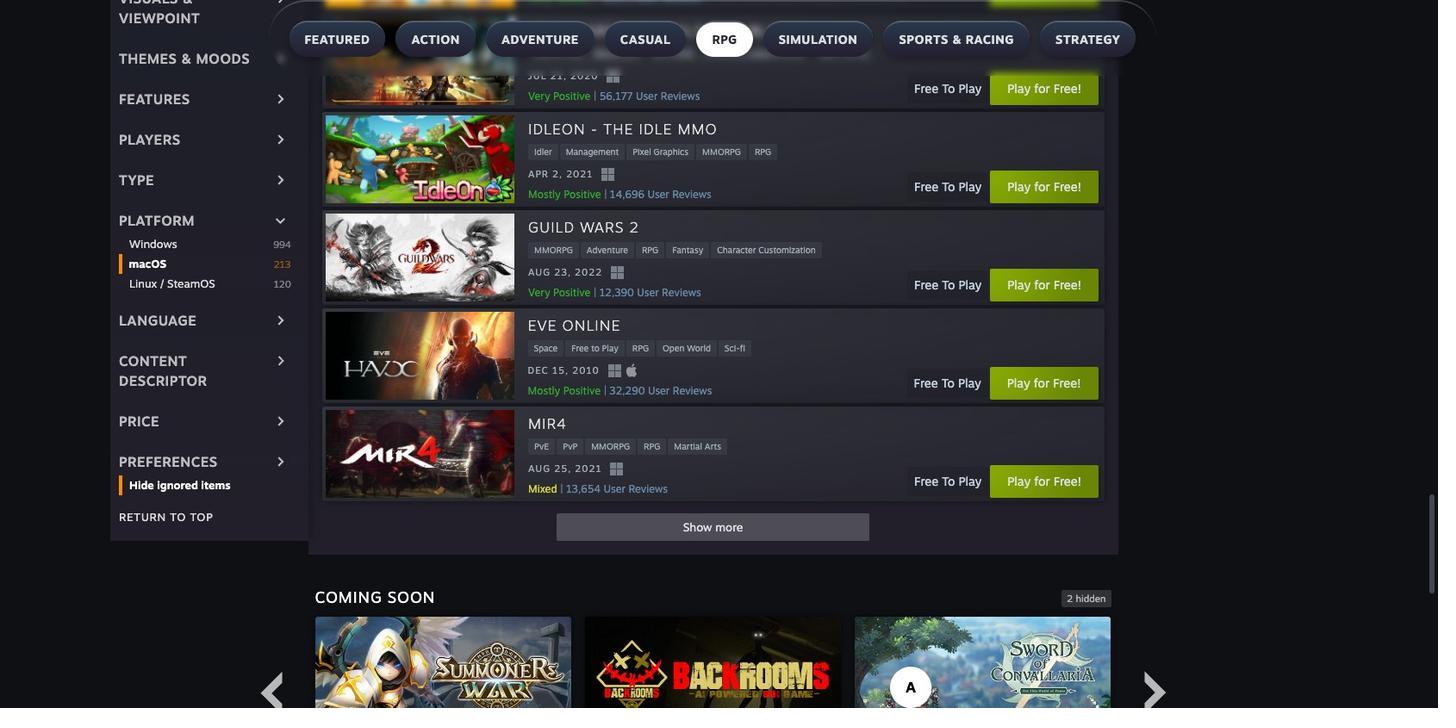 Task type: vqa. For each thing, say whether or not it's contained in the screenshot.


Task type: locate. For each thing, give the bounding box(es) containing it.
play for free! for -
[[1007, 179, 1081, 194]]

open world down simulation
[[818, 48, 866, 58]]

positive down apr 2, 2021
[[563, 188, 601, 200]]

| down 2022 in the top of the page
[[594, 286, 596, 299]]

adventure
[[502, 32, 579, 47], [586, 244, 628, 255]]

guild wars 2 link
[[528, 217, 639, 238]]

1 vertical spatial the
[[603, 119, 633, 138]]

to left top at bottom
[[170, 510, 186, 524]]

4 play for free! from the top
[[1007, 376, 1081, 390]]

mmorpg down guild
[[534, 244, 573, 255]]

0 vertical spatial free to play
[[534, 48, 581, 58]]

mmorpg link down mmo
[[696, 144, 747, 160]]

to for bottommost 'free to play' link
[[591, 343, 600, 353]]

2 right wars
[[629, 218, 639, 236]]

to
[[942, 81, 955, 96], [942, 179, 955, 194], [942, 277, 955, 292], [942, 376, 955, 390], [942, 474, 955, 489]]

soon
[[388, 587, 435, 606]]

1 vertical spatial adventure
[[586, 244, 628, 255]]

management
[[565, 146, 618, 157]]

5 to from the top
[[942, 474, 955, 489]]

& left moods
[[181, 50, 192, 67]]

3 play for free! from the top
[[1007, 277, 1081, 292]]

fantasy link
[[666, 242, 709, 258]]

0 vertical spatial world
[[843, 48, 866, 58]]

1 free to play from the top
[[914, 81, 981, 96]]

open down simulation
[[818, 48, 840, 58]]

2 left 'hidden'
[[1067, 593, 1073, 605]]

idler
[[534, 146, 552, 157]]

return to top
[[118, 510, 213, 524]]

mmorpg link right pvp link
[[585, 438, 636, 455]]

reviews down graphics
[[672, 188, 711, 200]]

1 horizontal spatial 2
[[1067, 593, 1073, 605]]

the inside star wars™: the old republic™ link
[[638, 21, 668, 39]]

2 for from the top
[[1034, 179, 1050, 194]]

21,
[[550, 70, 567, 82]]

2 mostly from the top
[[528, 384, 560, 397]]

pve
[[534, 441, 549, 451]]

4 free! from the top
[[1053, 376, 1081, 390]]

1 horizontal spatial world
[[843, 48, 866, 58]]

return to top link
[[118, 510, 213, 524]]

mmorpg right pvp
[[591, 441, 630, 451]]

next image
[[1134, 671, 1177, 708]]

customization for bottommost character customization link
[[758, 244, 815, 255]]

user
[[636, 89, 657, 102], [647, 188, 669, 200], [637, 286, 659, 299], [648, 384, 670, 397], [603, 482, 625, 495]]

the left old
[[638, 21, 668, 39]]

free to play
[[534, 48, 581, 58], [572, 343, 619, 353]]

0 vertical spatial customization
[[747, 48, 804, 58]]

0 vertical spatial the
[[638, 21, 668, 39]]

character customization link
[[700, 45, 811, 62], [711, 242, 821, 258]]

for for online
[[1034, 376, 1050, 390]]

visuals & viewpoint
[[118, 0, 200, 26]]

2 free! from the top
[[1053, 179, 1081, 194]]

2 free to play from the top
[[914, 179, 981, 194]]

multiplayer
[[595, 48, 640, 58]]

0 vertical spatial open world link
[[812, 45, 872, 62]]

apr 2, 2021
[[528, 168, 593, 180]]

1 for from the top
[[1034, 81, 1050, 96]]

0 horizontal spatial 2
[[629, 218, 639, 236]]

0 vertical spatial aug
[[528, 266, 550, 278]]

& inside "visuals & viewpoint"
[[182, 0, 193, 7]]

aug
[[528, 266, 550, 278], [528, 463, 550, 475]]

mostly positive | 32,290 user reviews
[[528, 384, 712, 397]]

items
[[201, 478, 230, 492]]

1 free! from the top
[[1053, 81, 1081, 96]]

character for bottommost character customization link
[[717, 244, 756, 255]]

idle
[[639, 119, 672, 138]]

the
[[638, 21, 668, 39], [603, 119, 633, 138]]

| left 56,177
[[594, 89, 596, 102]]

2 to from the top
[[942, 179, 955, 194]]

2021 up "13,654"
[[575, 463, 602, 475]]

1 vertical spatial very
[[528, 286, 550, 299]]

1 horizontal spatial to
[[554, 48, 562, 58]]

1 mostly from the top
[[528, 188, 560, 200]]

character down republic™
[[706, 48, 745, 58]]

very down aug 23, 2022
[[528, 286, 550, 299]]

pvp link
[[556, 438, 583, 455]]

idleon - the idle mmo image
[[325, 115, 514, 203]]

0 vertical spatial free to play link
[[528, 45, 587, 62]]

2 vertical spatial to
[[170, 510, 186, 524]]

& for sports
[[953, 32, 963, 47]]

apr
[[528, 168, 548, 180]]

more
[[716, 520, 743, 534]]

themes
[[118, 50, 177, 67]]

reviews for -
[[672, 188, 711, 200]]

jul
[[528, 70, 547, 82]]

free to play up 21,
[[534, 48, 581, 58]]

free to play for star wars™: the old republic™
[[914, 81, 981, 96]]

mmorpg for mmorpg link underneath mmo
[[702, 146, 741, 157]]

very down jul
[[528, 89, 550, 102]]

1 vertical spatial free to play
[[572, 343, 619, 353]]

0 vertical spatial character customization
[[706, 48, 804, 58]]

0 vertical spatial to
[[554, 48, 562, 58]]

free! for online
[[1053, 376, 1081, 390]]

free
[[534, 48, 551, 58], [914, 81, 938, 96], [914, 179, 938, 194], [914, 277, 938, 292], [572, 343, 589, 353], [914, 376, 938, 390], [914, 474, 938, 489]]

aug left 23,
[[528, 266, 550, 278]]

character customization link right fantasy link
[[711, 242, 821, 258]]

free for mir4
[[914, 474, 938, 489]]

for
[[1034, 81, 1050, 96], [1034, 179, 1050, 194], [1034, 277, 1050, 292], [1034, 376, 1050, 390], [1034, 474, 1050, 489]]

open world link left sports
[[812, 45, 872, 62]]

reviews for online
[[673, 384, 712, 397]]

1 vertical spatial 2021
[[575, 463, 602, 475]]

idleon - the idle mmo link
[[528, 119, 717, 140]]

open left sci-
[[663, 343, 685, 353]]

1 vertical spatial aug
[[528, 463, 550, 475]]

free to play link down online
[[566, 340, 625, 356]]

to for guild wars 2
[[942, 277, 955, 292]]

1 vertical spatial &
[[953, 32, 963, 47]]

reviews up mmo
[[660, 89, 700, 102]]

4 to from the top
[[942, 376, 955, 390]]

| left 32,290
[[604, 384, 607, 397]]

free to play down online
[[572, 343, 619, 353]]

adventure up jul
[[502, 32, 579, 47]]

martial
[[674, 441, 702, 451]]

very positive | 56,177 user reviews
[[528, 89, 700, 102]]

character customization down republic™
[[706, 48, 804, 58]]

to for return to top link
[[170, 510, 186, 524]]

1 horizontal spatial open world link
[[812, 45, 872, 62]]

0 horizontal spatial adventure
[[502, 32, 579, 47]]

customization
[[747, 48, 804, 58], [758, 244, 815, 255]]

1 vertical spatial character customization
[[717, 244, 815, 255]]

show more button
[[557, 513, 870, 541]]

2 vertical spatial &
[[181, 50, 192, 67]]

reviews up martial
[[673, 384, 712, 397]]

free! for wars
[[1053, 277, 1081, 292]]

dec
[[528, 365, 549, 377]]

mir4 link
[[528, 413, 567, 435]]

5 play for free! from the top
[[1007, 474, 1081, 489]]

120
[[273, 278, 291, 290]]

user right 32,290
[[648, 384, 670, 397]]

56,177
[[599, 89, 633, 102]]

1 horizontal spatial adventure
[[586, 244, 628, 255]]

0 vertical spatial mostly
[[528, 188, 560, 200]]

user for wars
[[637, 286, 659, 299]]

open
[[818, 48, 840, 58], [663, 343, 685, 353]]

free to play link up 21,
[[528, 45, 587, 62]]

free! for wars™:
[[1053, 81, 1081, 96]]

user right 56,177
[[636, 89, 657, 102]]

jul 21, 2020
[[528, 70, 598, 82]]

0 horizontal spatial open
[[663, 343, 685, 353]]

14,696
[[610, 188, 644, 200]]

strategy
[[1056, 32, 1121, 47]]

summoners war image
[[315, 617, 571, 708]]

0 horizontal spatial to
[[170, 510, 186, 524]]

3 free! from the top
[[1053, 277, 1081, 292]]

0 vertical spatial &
[[182, 0, 193, 7]]

mmorpg down star wars™: the old republic™ link
[[653, 48, 692, 58]]

1 very from the top
[[528, 89, 550, 102]]

to
[[554, 48, 562, 58], [591, 343, 600, 353], [170, 510, 186, 524]]

1 play for free! from the top
[[1007, 81, 1081, 96]]

featured
[[305, 32, 370, 47]]

positive for online
[[563, 384, 601, 397]]

free to play for idleon - the idle mmo
[[914, 179, 981, 194]]

to for eve online
[[942, 376, 955, 390]]

2 horizontal spatial to
[[591, 343, 600, 353]]

reviews for wars
[[662, 286, 701, 299]]

1 to from the top
[[942, 81, 955, 96]]

macos link
[[129, 256, 274, 272]]

positive for wars™:
[[553, 89, 590, 102]]

themes & moods
[[118, 50, 250, 67]]

0 horizontal spatial the
[[603, 119, 633, 138]]

4 for from the top
[[1034, 376, 1050, 390]]

character customization
[[706, 48, 804, 58], [717, 244, 815, 255]]

free!
[[1053, 81, 1081, 96], [1053, 179, 1081, 194], [1053, 277, 1081, 292], [1053, 376, 1081, 390], [1053, 474, 1081, 489]]

previous image
[[249, 671, 293, 708]]

windows
[[129, 237, 177, 250]]

very for star wars™: the old republic™
[[528, 89, 550, 102]]

character customization link down republic™
[[700, 45, 811, 62]]

open world link left sci-
[[657, 340, 717, 356]]

user right 14,696
[[647, 188, 669, 200]]

free for star wars™: the old republic™
[[914, 81, 938, 96]]

open world left sci-
[[663, 343, 711, 353]]

character customization for character customization link to the top
[[706, 48, 804, 58]]

2 play for free! from the top
[[1007, 179, 1081, 194]]

mostly down dec
[[528, 384, 560, 397]]

features
[[118, 90, 190, 107]]

0 horizontal spatial open world link
[[657, 340, 717, 356]]

open world
[[818, 48, 866, 58], [663, 343, 711, 353]]

2 hidden
[[1067, 593, 1106, 605]]

world down simulation
[[843, 48, 866, 58]]

mmorpg for mmorpg link underneath guild
[[534, 244, 573, 255]]

multiplayer link
[[589, 45, 646, 62]]

1 vertical spatial character
[[717, 244, 756, 255]]

0 vertical spatial 2021
[[566, 168, 593, 180]]

1 vertical spatial mostly
[[528, 384, 560, 397]]

4 free to play from the top
[[914, 376, 981, 390]]

1 horizontal spatial open world
[[818, 48, 866, 58]]

1 horizontal spatial open
[[818, 48, 840, 58]]

0 vertical spatial character
[[706, 48, 745, 58]]

positive down aug 23, 2022
[[553, 286, 590, 299]]

1 vertical spatial world
[[687, 343, 711, 353]]

2
[[629, 218, 639, 236], [1067, 593, 1073, 605]]

3 free to play from the top
[[914, 277, 981, 292]]

3 for from the top
[[1034, 277, 1050, 292]]

steamos
[[167, 276, 215, 290]]

& up the viewpoint
[[182, 0, 193, 7]]

free to play for eve online
[[914, 376, 981, 390]]

mmorpg down mmo
[[702, 146, 741, 157]]

linux / steamos link
[[129, 275, 273, 292]]

the inside idleon - the idle mmo link
[[603, 119, 633, 138]]

1 vertical spatial free to play link
[[566, 340, 625, 356]]

reviews down fantasy link
[[662, 286, 701, 299]]

| left 14,696
[[604, 188, 607, 200]]

star wars™: the old republic™ image
[[325, 17, 514, 105]]

1 vertical spatial open
[[663, 343, 685, 353]]

5 free to play from the top
[[914, 474, 981, 489]]

price
[[118, 412, 159, 430]]

0 horizontal spatial open world
[[663, 343, 711, 353]]

character customization for bottommost character customization link
[[717, 244, 815, 255]]

3 to from the top
[[942, 277, 955, 292]]

republic™
[[710, 21, 797, 39]]

1 aug from the top
[[528, 266, 550, 278]]

1 vertical spatial open world link
[[657, 340, 717, 356]]

& left racing
[[953, 32, 963, 47]]

mostly for eve
[[528, 384, 560, 397]]

free for idleon - the idle mmo
[[914, 179, 938, 194]]

2 very from the top
[[528, 286, 550, 299]]

mmorpg for mmorpg link on the right of pvp link
[[591, 441, 630, 451]]

sci-
[[725, 343, 740, 353]]

0 vertical spatial open
[[818, 48, 840, 58]]

2021
[[566, 168, 593, 180], [575, 463, 602, 475]]

positive down the jul 21, 2020
[[553, 89, 590, 102]]

sword of convallaria image
[[855, 617, 1111, 708]]

|
[[594, 89, 596, 102], [604, 188, 607, 200], [594, 286, 596, 299], [604, 384, 607, 397], [560, 482, 563, 495]]

1 vertical spatial customization
[[758, 244, 815, 255]]

1 horizontal spatial the
[[638, 21, 668, 39]]

wars™:
[[571, 21, 633, 39]]

aug for guild wars 2
[[528, 266, 550, 278]]

0 vertical spatial character customization link
[[700, 45, 811, 62]]

1 vertical spatial to
[[591, 343, 600, 353]]

user for -
[[647, 188, 669, 200]]

2 aug from the top
[[528, 463, 550, 475]]

mir4 image
[[325, 410, 514, 498]]

-
[[591, 119, 598, 138]]

to down online
[[591, 343, 600, 353]]

0 vertical spatial very
[[528, 89, 550, 102]]

positive down 2010
[[563, 384, 601, 397]]

rpg link
[[748, 144, 777, 160], [635, 242, 664, 258], [626, 340, 655, 356], [637, 438, 666, 455]]

25,
[[554, 463, 571, 475]]

old
[[674, 21, 705, 39]]

0 horizontal spatial world
[[687, 343, 711, 353]]

aug up mixed
[[528, 463, 550, 475]]

mostly down apr
[[528, 188, 560, 200]]

yu-gi-oh! duel links image
[[325, 0, 514, 7]]

mixed
[[528, 482, 557, 495]]

viewpoint
[[118, 9, 200, 26]]

hide ignored items link
[[129, 477, 291, 493]]

adventure down wars
[[586, 244, 628, 255]]

2,
[[552, 168, 562, 180]]

positive
[[553, 89, 590, 102], [563, 188, 601, 200], [553, 286, 590, 299], [563, 384, 601, 397]]

world
[[843, 48, 866, 58], [687, 343, 711, 353]]

2021 right 2,
[[566, 168, 593, 180]]

the right -
[[603, 119, 633, 138]]

to up 21,
[[554, 48, 562, 58]]

free for eve online
[[914, 376, 938, 390]]

world left sci-
[[687, 343, 711, 353]]

character right fantasy
[[717, 244, 756, 255]]

character customization right fantasy
[[717, 244, 815, 255]]

the for old
[[638, 21, 668, 39]]

pvp
[[563, 441, 577, 451]]

user right 12,390
[[637, 286, 659, 299]]

213
[[274, 258, 291, 270]]



Task type: describe. For each thing, give the bounding box(es) containing it.
0 vertical spatial adventure
[[502, 32, 579, 47]]

guild wars 2 image
[[325, 213, 514, 301]]

pixel graphics
[[632, 146, 688, 157]]

positive for -
[[563, 188, 601, 200]]

hidden
[[1076, 593, 1106, 605]]

character for character customization link to the top
[[706, 48, 745, 58]]

graphics
[[653, 146, 688, 157]]

eve
[[528, 316, 557, 334]]

free to play for mir4
[[914, 474, 981, 489]]

aug 23, 2022
[[528, 266, 602, 278]]

/
[[160, 276, 164, 290]]

return
[[118, 510, 166, 524]]

2021 for idleon - the idle mmo
[[566, 168, 593, 180]]

for for wars™:
[[1034, 81, 1050, 96]]

language
[[118, 312, 196, 329]]

to for mir4
[[942, 474, 955, 489]]

32,290
[[610, 384, 645, 397]]

free to play for guild wars 2
[[914, 277, 981, 292]]

0 vertical spatial open world
[[818, 48, 866, 58]]

mostly for idleon
[[528, 188, 560, 200]]

show more
[[683, 520, 743, 534]]

mmorpg for mmorpg link underneath star wars™: the old republic™ link
[[653, 48, 692, 58]]

1 vertical spatial character customization link
[[711, 242, 821, 258]]

coming soon
[[315, 587, 435, 606]]

sports & racing
[[900, 32, 1015, 47]]

pixel graphics link
[[626, 144, 694, 160]]

to for idleon - the idle mmo
[[942, 179, 955, 194]]

994
[[273, 238, 291, 250]]

15,
[[552, 365, 569, 377]]

for for wars
[[1034, 277, 1050, 292]]

wars
[[580, 218, 624, 236]]

guild wars 2
[[528, 218, 639, 236]]

mixed | 13,654 user reviews
[[528, 482, 668, 495]]

type
[[118, 171, 154, 188]]

very positive | 12,390 user reviews
[[528, 286, 701, 299]]

platform
[[118, 212, 194, 229]]

sci-fi link
[[719, 340, 751, 356]]

star wars™: the old republic™ link
[[528, 20, 797, 42]]

0 vertical spatial 2
[[629, 218, 639, 236]]

linux / steamos
[[129, 276, 215, 290]]

fi
[[740, 343, 745, 353]]

online
[[562, 316, 621, 334]]

play for free! for online
[[1007, 376, 1081, 390]]

space link
[[528, 340, 564, 356]]

5 free! from the top
[[1053, 474, 1081, 489]]

sports
[[900, 32, 949, 47]]

racing
[[966, 32, 1015, 47]]

to for star wars™: the old republic™
[[942, 81, 955, 96]]

12,390
[[599, 286, 634, 299]]

open for the left open world link
[[663, 343, 685, 353]]

mostly positive | 14,696 user reviews
[[528, 188, 711, 200]]

& for themes
[[181, 50, 192, 67]]

martial arts
[[674, 441, 721, 451]]

5 for from the top
[[1034, 474, 1050, 489]]

to for topmost 'free to play' link
[[554, 48, 562, 58]]

idleon - the idle mmo
[[528, 119, 717, 138]]

13,654
[[566, 482, 600, 495]]

| for -
[[604, 188, 607, 200]]

content
[[118, 352, 187, 369]]

23,
[[554, 266, 571, 278]]

play for free! for wars™:
[[1007, 81, 1081, 96]]

dec 15, 2010
[[528, 365, 600, 377]]

user for online
[[648, 384, 670, 397]]

descriptor
[[118, 372, 207, 389]]

preferences
[[118, 453, 217, 470]]

2021 for mir4
[[575, 463, 602, 475]]

play for free! for wars
[[1007, 277, 1081, 292]]

management link
[[559, 144, 625, 160]]

backrooms image
[[585, 617, 841, 708]]

& for visuals
[[182, 0, 193, 7]]

customization for character customization link to the top
[[747, 48, 804, 58]]

space
[[534, 343, 558, 353]]

action
[[412, 32, 461, 47]]

open for top open world link
[[818, 48, 840, 58]]

1 vertical spatial open world
[[663, 343, 711, 353]]

reviews for wars™:
[[660, 89, 700, 102]]

moods
[[196, 50, 250, 67]]

for for -
[[1034, 179, 1050, 194]]

players
[[118, 131, 180, 148]]

2020
[[570, 70, 598, 82]]

reviews right "13,654"
[[628, 482, 668, 495]]

hide
[[129, 478, 154, 492]]

simulation
[[779, 32, 858, 47]]

mmorpg link down guild
[[528, 242, 579, 258]]

casual
[[621, 32, 671, 47]]

content descriptor
[[118, 352, 207, 389]]

| for wars™:
[[594, 89, 596, 102]]

eve online image
[[325, 312, 514, 400]]

positive for wars
[[553, 286, 590, 299]]

aug 25, 2021
[[528, 463, 602, 475]]

free! for -
[[1053, 179, 1081, 194]]

user for wars™:
[[636, 89, 657, 102]]

| for wars
[[594, 286, 596, 299]]

1 vertical spatial 2
[[1067, 593, 1073, 605]]

star wars™: the old republic™
[[528, 21, 797, 39]]

windows link
[[129, 236, 273, 252]]

the for idle
[[603, 119, 633, 138]]

user right "13,654"
[[603, 482, 625, 495]]

martial arts link
[[668, 438, 727, 455]]

show
[[683, 520, 712, 534]]

mmorpg link down star wars™: the old republic™ link
[[647, 45, 698, 62]]

macos
[[129, 256, 167, 270]]

arts
[[704, 441, 721, 451]]

eve online link
[[528, 315, 621, 337]]

idler link
[[528, 144, 558, 160]]

very for guild wars 2
[[528, 286, 550, 299]]

aug for mir4
[[528, 463, 550, 475]]

| right mixed
[[560, 482, 563, 495]]

hide ignored items
[[129, 478, 230, 492]]

2010
[[572, 365, 600, 377]]

| for online
[[604, 384, 607, 397]]

fantasy
[[672, 244, 703, 255]]

sci-fi
[[725, 343, 745, 353]]

free for guild wars 2
[[914, 277, 938, 292]]

adventure link
[[580, 242, 634, 258]]

coming
[[315, 587, 382, 606]]



